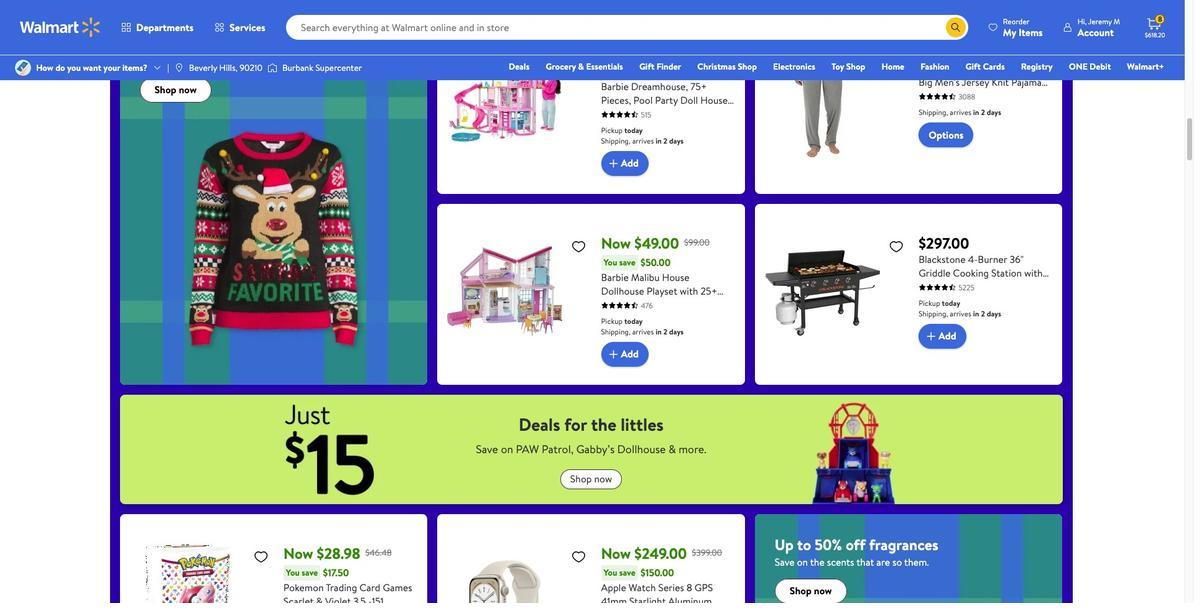 Task type: locate. For each thing, give the bounding box(es) containing it.
that
[[857, 555, 874, 569]]

add button down 3
[[601, 151, 649, 176]]

and right knit
[[1024, 61, 1039, 75]]

options link
[[919, 122, 974, 147]]

stylish
[[140, 54, 168, 68]]

0 horizontal spatial add to cart image
[[606, 156, 621, 171]]

pickup today shipping, arrives in 2 days down 476
[[601, 316, 684, 337]]

0 horizontal spatial the
[[591, 412, 617, 436]]

pickup down 3
[[601, 125, 623, 135]]

party
[[655, 93, 678, 107]]

and down malibu
[[644, 298, 659, 311]]

0 horizontal spatial on
[[292, 54, 303, 68]]

the
[[953, 61, 968, 75], [591, 412, 617, 436], [810, 555, 825, 569]]

gift for gift finder
[[639, 60, 655, 73]]

$50.00 up malibu
[[641, 256, 671, 269]]

now inside group
[[284, 543, 313, 564]]

1 vertical spatial add
[[939, 329, 957, 343]]

2 vertical spatial add
[[621, 347, 639, 361]]

shop now button down gabby's
[[560, 469, 622, 489]]

with inside "you save $50.00 barbie malibu house dollhouse playset with 25+ furniture and accessories (6 rooms)"
[[680, 284, 698, 298]]

shop now down gabby's
[[570, 472, 612, 486]]

8 inside you save $150.00 apple watch series 8 gps 41mm starlight aluminu
[[687, 581, 692, 594]]

shop now button down scents
[[775, 579, 847, 603]]

36"
[[1010, 252, 1024, 266]]

$129.00
[[635, 41, 683, 63]]

pieces,
[[601, 93, 631, 107]]

shipping, arrives in 2 days
[[919, 107, 1002, 117]]

one debit link
[[1064, 60, 1117, 73]]

2 vertical spatial now
[[814, 584, 832, 598]]

now up apple
[[601, 543, 631, 564]]

2 horizontal spatial the
[[953, 61, 968, 75]]

s-
[[971, 89, 980, 102]]

0 vertical spatial on
[[292, 54, 303, 68]]

gift left finder
[[639, 60, 655, 73]]

dollhouse inside deals for the littles save on paw patrol, gabby's dollhouse & more.
[[617, 441, 666, 457]]

1 horizontal spatial with
[[680, 284, 698, 298]]

2 vertical spatial with
[[680, 284, 698, 298]]

you for malibu
[[604, 256, 617, 269]]

on inside deals for the littles save on paw patrol, gabby's dollhouse & more.
[[501, 441, 513, 457]]

2 vertical spatial shop now button
[[775, 579, 847, 603]]

now for now $129.00
[[601, 41, 631, 63]]

save up malibu
[[619, 256, 636, 269]]

shop now button down |
[[140, 78, 212, 102]]

2 vertical spatial pickup
[[601, 316, 623, 326]]

0 vertical spatial 8
[[1158, 14, 1163, 24]]

and
[[1024, 61, 1039, 75], [644, 298, 659, 311]]

1 horizontal spatial shop now
[[570, 472, 612, 486]]

add for $129.00
[[621, 156, 639, 170]]

dollhouse down littles
[[617, 441, 666, 457]]

 image for how
[[15, 60, 31, 76]]

& left more.
[[669, 441, 676, 457]]

save inside deals for the littles save on paw patrol, gabby's dollhouse & more.
[[476, 441, 498, 457]]

today
[[625, 125, 643, 135], [942, 298, 961, 308], [625, 316, 643, 326]]

shop for deals for the littles
[[570, 472, 592, 486]]

deals up paw
[[519, 412, 560, 436]]

1 vertical spatial and
[[644, 298, 659, 311]]

0 vertical spatial house
[[701, 93, 728, 107]]

$50.00 up dreamhouse,
[[641, 65, 671, 78]]

accessories
[[661, 298, 712, 311]]

today inside now $129.00 group
[[625, 125, 643, 135]]

one debit
[[1069, 60, 1111, 73]]

now up pokemon at the left bottom of the page
[[284, 543, 313, 564]]

save
[[619, 65, 636, 78], [619, 256, 636, 269], [302, 566, 318, 579], [619, 566, 636, 579]]

in
[[974, 107, 980, 117], [656, 135, 662, 146], [974, 308, 980, 319], [656, 326, 662, 337]]

pickup down hard
[[919, 298, 940, 308]]

loom
[[970, 61, 994, 75]]

save inside you save $150.00 apple watch series 8 gps 41mm starlight aluminu
[[619, 566, 636, 579]]

90210
[[240, 62, 262, 74]]

1 $50.00 from the top
[[641, 65, 671, 78]]

m
[[1114, 16, 1120, 26]]

2
[[981, 107, 985, 117], [664, 135, 668, 146], [981, 308, 985, 319], [664, 326, 668, 337]]

$297.00
[[919, 232, 969, 254]]

save for malibu
[[619, 256, 636, 269]]

days down the 6xl
[[987, 107, 1002, 117]]

hard
[[919, 280, 940, 293]]

1 horizontal spatial 8
[[1158, 14, 1163, 24]]

house
[[701, 93, 728, 107], [662, 270, 690, 284]]

shipping, down rooms) in the right bottom of the page
[[601, 326, 631, 337]]

deals left grocery
[[509, 60, 530, 73]]

$618.20
[[1145, 30, 1166, 39]]

with inside $297.00 blackstone 4-burner 36" griddle cooking station with hard cover
[[1025, 266, 1043, 280]]

save left to
[[775, 555, 795, 569]]

now right add to favorites list, barbie malibu house dollhouse playset with 25+ furniture and accessories (6 rooms) 'image'
[[601, 232, 631, 254]]

today down cover
[[942, 298, 961, 308]]

you.
[[306, 54, 323, 68]]

you
[[604, 65, 617, 78], [604, 256, 617, 269], [286, 566, 300, 579], [604, 566, 617, 579]]

0 vertical spatial save
[[476, 441, 498, 457]]

0 vertical spatial shop now
[[155, 83, 197, 97]]

items
[[1019, 25, 1043, 39]]

you up apple
[[604, 566, 617, 579]]

shop now for to
[[790, 584, 832, 598]]

more.
[[679, 441, 707, 457]]

$50.00 inside you save $50.00 barbie dreamhouse, 75+ pieces, pool party doll house with 3 story slide
[[641, 65, 671, 78]]

add to cart image inside now $129.00 group
[[606, 156, 621, 171]]

pickup today shipping, arrives in 2 days for $129.00
[[601, 125, 684, 146]]

1 vertical spatial $50.00
[[641, 256, 671, 269]]

how do you want your items?
[[36, 62, 147, 74]]

burbank supercenter
[[282, 62, 362, 74]]

& right |
[[170, 54, 177, 68]]

gabby's
[[576, 441, 615, 457]]

0 vertical spatial the
[[953, 61, 968, 75]]

in down slide
[[656, 135, 662, 146]]

0 horizontal spatial gift
[[639, 60, 655, 73]]

& left violet
[[316, 594, 323, 603]]

you inside you save $50.00 barbie dreamhouse, 75+ pieces, pool party doll house with 3 story slide
[[604, 65, 617, 78]]

shop down |
[[155, 83, 176, 97]]

now for now $49.00
[[601, 232, 631, 254]]

pickup today shipping, arrives in 2 days down 515
[[601, 125, 684, 146]]

0 vertical spatial dollhouse
[[601, 284, 644, 298]]

0 vertical spatial now
[[179, 83, 197, 97]]

today down 476
[[625, 316, 643, 326]]

0 horizontal spatial shop now button
[[140, 78, 212, 102]]

services
[[230, 21, 265, 34]]

now down gabby's
[[594, 472, 612, 486]]

pickup for now $129.00
[[601, 125, 623, 135]]

2 horizontal spatial  image
[[267, 62, 277, 74]]

add button down rooms) in the right bottom of the page
[[601, 342, 649, 367]]

with left 3
[[601, 107, 620, 120]]

with left 25+
[[680, 284, 698, 298]]

in inside $9.00 group
[[974, 107, 980, 117]]

0 horizontal spatial with
[[601, 107, 620, 120]]

today down story
[[625, 125, 643, 135]]

now $129.00 $179.00
[[601, 41, 716, 63]]

2 down cooking
[[981, 308, 985, 319]]

pickup inside now $129.00 group
[[601, 125, 623, 135]]

add
[[621, 156, 639, 170], [939, 329, 957, 343], [621, 347, 639, 361]]

arrives down 3088
[[950, 107, 972, 117]]

days
[[987, 107, 1002, 117], [669, 135, 684, 146], [987, 308, 1002, 319], [669, 326, 684, 337]]

services button
[[204, 12, 276, 42]]

with inside you save $50.00 barbie dreamhouse, 75+ pieces, pool party doll house with 3 story slide
[[601, 107, 620, 120]]

barbie inside you save $50.00 barbie dreamhouse, 75+ pieces, pool party doll house with 3 story slide
[[601, 79, 629, 93]]

& inside you save $17.50 pokemon trading card games scarlet & violet 3.5 -15
[[316, 594, 323, 603]]

shop now button for under
[[140, 78, 212, 102]]

0 vertical spatial shop now button
[[140, 78, 212, 102]]

1 horizontal spatial  image
[[174, 63, 184, 73]]

$20
[[243, 33, 267, 54]]

arrives inside now $129.00 group
[[633, 135, 654, 146]]

save left paw
[[476, 441, 498, 457]]

now $28.98 group
[[130, 524, 418, 603]]

deals for the littles save on paw patrol, gabby's dollhouse & more.
[[476, 412, 707, 457]]

now $49.00 $99.00
[[601, 232, 710, 254]]

2 gift from the left
[[966, 60, 981, 73]]

pickup down furniture
[[601, 316, 623, 326]]

1 horizontal spatial shop now button
[[560, 469, 622, 489]]

1 vertical spatial today
[[942, 298, 961, 308]]

you inside you save $17.50 pokemon trading card games scarlet & violet 3.5 -15
[[286, 566, 300, 579]]

save up pokemon at the left bottom of the page
[[302, 566, 318, 579]]

1 vertical spatial now
[[594, 472, 612, 486]]

1 vertical spatial dollhouse
[[617, 441, 666, 457]]

you for dreamhouse,
[[604, 65, 617, 78]]

0 vertical spatial pickup
[[601, 125, 623, 135]]

christmas shop
[[698, 60, 757, 73]]

add button inside now $129.00 group
[[601, 151, 649, 176]]

fragrances
[[869, 534, 939, 555]]

2 horizontal spatial with
[[1025, 266, 1043, 280]]

deals inside deals for the littles save on paw patrol, gabby's dollhouse & more.
[[519, 412, 560, 436]]

shop down to
[[790, 584, 812, 598]]

8 left gps
[[687, 581, 692, 594]]

shipping, down pants,
[[919, 107, 948, 117]]

2 down slide
[[664, 135, 668, 146]]

burner
[[978, 252, 1008, 266]]

$150.00
[[641, 566, 674, 580]]

now down scents
[[814, 584, 832, 598]]

8 up the $618.20
[[1158, 14, 1163, 24]]

now down beverly
[[179, 83, 197, 97]]

$46.48
[[365, 547, 392, 559]]

add down 3
[[621, 156, 639, 170]]

2 vertical spatial today
[[625, 316, 643, 326]]

0 horizontal spatial and
[[644, 298, 659, 311]]

 image right look
[[267, 62, 277, 74]]

save up pieces,
[[619, 65, 636, 78]]

1 vertical spatial with
[[1025, 266, 1043, 280]]

0 vertical spatial add to cart image
[[606, 156, 621, 171]]

1 vertical spatial save
[[775, 555, 795, 569]]

1 horizontal spatial on
[[501, 441, 513, 457]]

now down the search "search field"
[[601, 41, 631, 63]]

barbie down essentials
[[601, 79, 629, 93]]

games
[[383, 581, 412, 594]]

8 $618.20
[[1145, 14, 1166, 39]]

big
[[919, 75, 933, 89]]

shipping, inside now $129.00 group
[[601, 135, 631, 146]]

cards
[[983, 60, 1005, 73]]

pickup
[[601, 125, 623, 135], [919, 298, 940, 308], [601, 316, 623, 326]]

1 vertical spatial the
[[591, 412, 617, 436]]

barbie for now $49.00
[[601, 270, 629, 284]]

in down s-
[[974, 107, 980, 117]]

2 vertical spatial the
[[810, 555, 825, 569]]

$17.50
[[323, 566, 349, 580]]

toy shop
[[832, 60, 866, 73]]

1 gift from the left
[[639, 60, 655, 73]]

save inside "you save $50.00 barbie malibu house dollhouse playset with 25+ furniture and accessories (6 rooms)"
[[619, 256, 636, 269]]

and inside "you save $50.00 barbie malibu house dollhouse playset with 25+ furniture and accessories (6 rooms)"
[[644, 298, 659, 311]]

 image
[[15, 60, 31, 76], [267, 62, 277, 74], [174, 63, 184, 73]]

0 vertical spatial $50.00
[[641, 65, 671, 78]]

add to favorites list, barbie malibu house dollhouse playset with 25+ furniture and accessories (6 rooms) image
[[571, 239, 586, 254]]

add to favorites list, apple watch series 8 gps 41mm starlight aluminum case with starlight sport band - s/m image
[[571, 549, 586, 565]]

0 vertical spatial deals
[[509, 60, 530, 73]]

shop now button for to
[[775, 579, 847, 603]]

1 vertical spatial add to cart image
[[924, 329, 939, 344]]

save inside you save $50.00 barbie dreamhouse, 75+ pieces, pool party doll house with 3 story slide
[[619, 65, 636, 78]]

2 barbie from the top
[[601, 270, 629, 284]]

add for $49.00
[[621, 347, 639, 361]]

& inside grocery & essentials link
[[578, 60, 584, 73]]

0 horizontal spatial 8
[[687, 581, 692, 594]]

shop now button for for
[[560, 469, 622, 489]]

2 vertical spatial shop now
[[790, 584, 832, 598]]

save up apple
[[619, 566, 636, 579]]

arrives down 515
[[633, 135, 654, 146]]

the up gabby's
[[591, 412, 617, 436]]

1 vertical spatial shop now
[[570, 472, 612, 486]]

christmas
[[698, 60, 736, 73]]

add down rooms) in the right bottom of the page
[[621, 347, 639, 361]]

jeremy
[[1089, 16, 1112, 26]]

1 horizontal spatial and
[[1024, 61, 1039, 75]]

1 horizontal spatial the
[[810, 555, 825, 569]]

now for littles
[[594, 472, 612, 486]]

shop right the toy
[[847, 60, 866, 73]]

0 vertical spatial today
[[625, 125, 643, 135]]

 image left how
[[15, 60, 31, 76]]

arrives down 476
[[633, 326, 654, 337]]

doll
[[681, 93, 698, 107]]

2 down the 6xl
[[981, 107, 985, 117]]

shop down gabby's
[[570, 472, 592, 486]]

0 horizontal spatial now
[[179, 83, 197, 97]]

2 down "accessories" on the right of the page
[[664, 326, 668, 337]]

0 vertical spatial with
[[601, 107, 620, 120]]

1 horizontal spatial save
[[775, 555, 795, 569]]

2 horizontal spatial shop now button
[[775, 579, 847, 603]]

house right "doll"
[[701, 93, 728, 107]]

8
[[1158, 14, 1163, 24], [687, 581, 692, 594]]

0 vertical spatial barbie
[[601, 79, 629, 93]]

supercenter
[[316, 62, 362, 74]]

the left scents
[[810, 555, 825, 569]]

1 horizontal spatial gift
[[966, 60, 981, 73]]

1 horizontal spatial now
[[594, 472, 612, 486]]

dollhouse up rooms) in the right bottom of the page
[[601, 284, 644, 298]]

6xl
[[980, 89, 996, 102]]

on right up
[[797, 555, 808, 569]]

you up pokemon at the left bottom of the page
[[286, 566, 300, 579]]

0 horizontal spatial house
[[662, 270, 690, 284]]

shop now for for
[[570, 472, 612, 486]]

you inside you save $150.00 apple watch series 8 gps 41mm starlight aluminu
[[604, 566, 617, 579]]

75+
[[691, 79, 707, 93]]

pickup today shipping, arrives in 2 days inside now $129.00 group
[[601, 125, 684, 146]]

0 horizontal spatial save
[[476, 441, 498, 457]]

add to favorites list, fruit of the loom men's and big men's jersey knit pajama pants, sizes s-6xl image
[[889, 48, 904, 63]]

2 inside group
[[664, 135, 668, 146]]

1 vertical spatial on
[[501, 441, 513, 457]]

on left paw
[[501, 441, 513, 457]]

add to cart image
[[606, 347, 621, 362]]

you up furniture
[[604, 256, 617, 269]]

shop now down |
[[155, 83, 197, 97]]

gift up jersey
[[966, 60, 981, 73]]

on
[[292, 54, 303, 68], [501, 441, 513, 457], [797, 555, 808, 569]]

you up pieces,
[[604, 65, 617, 78]]

2 vertical spatial on
[[797, 555, 808, 569]]

shipping, down 3
[[601, 135, 631, 146]]

barbie inside "you save $50.00 barbie malibu house dollhouse playset with 25+ furniture and accessories (6 rooms)"
[[601, 270, 629, 284]]

add inside now $129.00 group
[[621, 156, 639, 170]]

add down cover
[[939, 329, 957, 343]]

gift
[[639, 60, 655, 73], [966, 60, 981, 73]]

1 barbie from the top
[[601, 79, 629, 93]]

$50.00 inside "you save $50.00 barbie malibu house dollhouse playset with 25+ furniture and accessories (6 rooms)"
[[641, 256, 671, 269]]

1 vertical spatial house
[[662, 270, 690, 284]]

shop now down scents
[[790, 584, 832, 598]]

with
[[601, 107, 620, 120], [1025, 266, 1043, 280], [680, 284, 698, 298]]

0 horizontal spatial  image
[[15, 60, 31, 76]]

1 vertical spatial shop now button
[[560, 469, 622, 489]]

1 horizontal spatial house
[[701, 93, 728, 107]]

2 horizontal spatial now
[[814, 584, 832, 598]]

0 vertical spatial add
[[621, 156, 639, 170]]

deals link
[[503, 60, 535, 73]]

save inside you save $17.50 pokemon trading card games scarlet & violet 3.5 -15
[[302, 566, 318, 579]]

days down slide
[[669, 135, 684, 146]]

house up "accessories" on the right of the page
[[662, 270, 690, 284]]

2 $50.00 from the top
[[641, 256, 671, 269]]

& right grocery
[[578, 60, 584, 73]]

2 horizontal spatial on
[[797, 555, 808, 569]]

add to cart image
[[606, 156, 621, 171], [924, 329, 939, 344]]

on left you.
[[292, 54, 303, 68]]

1 vertical spatial barbie
[[601, 270, 629, 284]]

today for $129.00
[[625, 125, 643, 135]]

add button for $49.00
[[601, 342, 649, 367]]

now inside group
[[601, 41, 631, 63]]

now for now $249.00
[[601, 543, 631, 564]]

pool
[[634, 93, 653, 107]]

to
[[797, 534, 811, 555]]

sizes
[[947, 89, 968, 102]]

add button down cover
[[919, 324, 967, 349]]

1 vertical spatial deals
[[519, 412, 560, 436]]

1 vertical spatial 8
[[687, 581, 692, 594]]

2 horizontal spatial shop now
[[790, 584, 832, 598]]

0 vertical spatial and
[[1024, 61, 1039, 75]]

shop now for under
[[155, 83, 197, 97]]

with right 36"
[[1025, 266, 1043, 280]]

0 horizontal spatial shop now
[[155, 83, 197, 97]]

up
[[775, 534, 794, 555]]

burbank
[[282, 62, 313, 74]]

 image right |
[[174, 63, 184, 73]]

now $28.98 $46.48
[[284, 543, 392, 564]]

the right of
[[953, 61, 968, 75]]

you inside "you save $50.00 barbie malibu house dollhouse playset with 25+ furniture and accessories (6 rooms)"
[[604, 256, 617, 269]]

shop for sweaters under $20
[[155, 83, 176, 97]]

shipping,
[[919, 107, 948, 117], [601, 135, 631, 146], [919, 308, 948, 319], [601, 326, 631, 337]]

essentials
[[586, 60, 623, 73]]

barbie up furniture
[[601, 270, 629, 284]]



Task type: vqa. For each thing, say whether or not it's contained in the screenshot.
furniture
yes



Task type: describe. For each thing, give the bounding box(es) containing it.
home link
[[876, 60, 910, 73]]

series
[[658, 581, 684, 594]]

you save $50.00 barbie dreamhouse, 75+ pieces, pool party doll house with 3 story slide
[[601, 65, 728, 120]]

gift finder link
[[634, 60, 687, 73]]

3088
[[959, 91, 976, 102]]

options
[[929, 128, 964, 142]]

 image for beverly
[[174, 63, 184, 73]]

hills,
[[219, 62, 238, 74]]

shipping, down hard
[[919, 308, 948, 319]]

arrives inside $9.00 group
[[950, 107, 972, 117]]

how
[[36, 62, 53, 74]]

so
[[893, 555, 902, 569]]

in down the 5225
[[974, 308, 980, 319]]

with for $297.00
[[1025, 266, 1043, 280]]

on inside up to 50% off fragrances save on the scents that are so them.
[[797, 555, 808, 569]]

rooms)
[[601, 311, 634, 325]]

1 horizontal spatial men's
[[996, 61, 1021, 75]]

departments
[[136, 21, 194, 34]]

cooking
[[953, 266, 989, 280]]

on inside sweaters under $20 stylish & snuggly savings look good on you.
[[292, 54, 303, 68]]

one
[[1069, 60, 1088, 73]]

for
[[565, 412, 587, 436]]

the inside the $9.00 fruit of the loom men's and big men's jersey knit pajama pants, sizes s-6xl
[[953, 61, 968, 75]]

$50.00 for $49.00
[[641, 256, 671, 269]]

now $249.00 $399.00
[[601, 543, 722, 564]]

departments button
[[111, 12, 204, 42]]

card
[[360, 581, 380, 594]]

walmart+
[[1127, 60, 1165, 73]]

days down "accessories" on the right of the page
[[669, 326, 684, 337]]

paw
[[516, 441, 539, 457]]

starlight
[[629, 594, 666, 603]]

Search search field
[[286, 15, 969, 40]]

pajama
[[1012, 75, 1042, 89]]

the inside deals for the littles save on paw patrol, gabby's dollhouse & more.
[[591, 412, 617, 436]]

$9.00
[[919, 41, 955, 63]]

toy
[[832, 60, 844, 73]]

and inside the $9.00 fruit of the loom men's and big men's jersey knit pajama pants, sizes s-6xl
[[1024, 61, 1039, 75]]

in inside now $129.00 group
[[656, 135, 662, 146]]

(6
[[715, 298, 723, 311]]

50%
[[815, 534, 842, 555]]

the inside up to 50% off fragrances save on the scents that are so them.
[[810, 555, 825, 569]]

beverly
[[189, 62, 217, 74]]

violet
[[325, 594, 351, 603]]

5225
[[959, 282, 975, 293]]

now for now $28.98
[[284, 543, 313, 564]]

& inside sweaters under $20 stylish & snuggly savings look good on you.
[[170, 54, 177, 68]]

you save $50.00 barbie malibu house dollhouse playset with 25+ furniture and accessories (6 rooms)
[[601, 256, 723, 325]]

$50.00 for $129.00
[[641, 65, 671, 78]]

$9.00 group
[[765, 23, 1053, 184]]

days inside now $129.00 group
[[669, 135, 684, 146]]

in down "accessories" on the right of the page
[[656, 326, 662, 337]]

reorder my items
[[1003, 16, 1043, 39]]

now for off
[[814, 584, 832, 598]]

apple
[[601, 581, 626, 594]]

deals for deals for the littles save on paw patrol, gabby's dollhouse & more.
[[519, 412, 560, 436]]

add to favorites list, barbie dreamhouse, 75+ pieces, pool party doll house with 3 story slide image
[[571, 48, 586, 63]]

scents
[[827, 555, 855, 569]]

3
[[622, 107, 627, 120]]

toy shop link
[[826, 60, 871, 73]]

gift for gift cards
[[966, 60, 981, 73]]

arrives down the 5225
[[950, 308, 972, 319]]

$49.00
[[635, 232, 679, 254]]

add button for $129.00
[[601, 151, 649, 176]]

them.
[[905, 555, 929, 569]]

registry link
[[1016, 60, 1059, 73]]

Walmart Site-Wide search field
[[286, 15, 969, 40]]

search icon image
[[951, 22, 961, 32]]

deals for deals
[[509, 60, 530, 73]]

 image for burbank
[[267, 62, 277, 74]]

sweaters under $20 stylish & snuggly savings look good on you.
[[140, 33, 323, 68]]

pickup for now $49.00
[[601, 316, 623, 326]]

dollhouse inside "you save $50.00 barbie malibu house dollhouse playset with 25+ furniture and accessories (6 rooms)"
[[601, 284, 644, 298]]

grocery
[[546, 60, 576, 73]]

shop right christmas
[[738, 60, 757, 73]]

patrol,
[[542, 441, 574, 457]]

dreamhouse,
[[631, 79, 688, 93]]

your
[[103, 62, 120, 74]]

pickup today shipping, arrives in 2 days for $49.00
[[601, 316, 684, 337]]

add to favorites list, blackstone 4-burner 36" griddle cooking station with hard cover image
[[889, 239, 904, 254]]

days inside $9.00 group
[[987, 107, 1002, 117]]

debit
[[1090, 60, 1111, 73]]

look
[[247, 54, 265, 68]]

up to 50% off fragrances save on the scents that are so them.
[[775, 534, 939, 569]]

grocery & essentials link
[[540, 60, 629, 73]]

good
[[268, 54, 290, 68]]

gps
[[695, 581, 713, 594]]

you for watch
[[604, 566, 617, 579]]

under
[[202, 33, 240, 54]]

save for watch
[[619, 566, 636, 579]]

2 inside $9.00 group
[[981, 107, 985, 117]]

shipping, inside $9.00 group
[[919, 107, 948, 117]]

& inside deals for the littles save on paw patrol, gabby's dollhouse & more.
[[669, 441, 676, 457]]

$28.98
[[317, 543, 360, 564]]

476
[[641, 300, 653, 311]]

you for trading
[[286, 566, 300, 579]]

-
[[368, 594, 372, 603]]

fashion link
[[915, 60, 955, 73]]

reorder
[[1003, 16, 1030, 26]]

station
[[992, 266, 1022, 280]]

$297.00 blackstone 4-burner 36" griddle cooking station with hard cover
[[919, 232, 1043, 293]]

515
[[641, 109, 652, 120]]

finder
[[657, 60, 681, 73]]

now $129.00 group
[[447, 23, 735, 184]]

8 inside 8 $618.20
[[1158, 14, 1163, 24]]

of
[[942, 61, 951, 75]]

grocery & essentials
[[546, 60, 623, 73]]

pickup today shipping, arrives in 2 days down the 5225
[[919, 298, 1002, 319]]

griddle
[[919, 266, 951, 280]]

furniture
[[601, 298, 641, 311]]

are
[[877, 555, 890, 569]]

1 vertical spatial pickup
[[919, 298, 940, 308]]

today for $49.00
[[625, 316, 643, 326]]

house inside you save $50.00 barbie dreamhouse, 75+ pieces, pool party doll house with 3 story slide
[[701, 93, 728, 107]]

account
[[1078, 25, 1114, 39]]

save for dreamhouse,
[[619, 65, 636, 78]]

my
[[1003, 25, 1017, 39]]

watch
[[629, 581, 656, 594]]

0 horizontal spatial men's
[[935, 75, 960, 89]]

$249.00
[[635, 543, 687, 564]]

knit
[[992, 75, 1009, 89]]

1 horizontal spatial add to cart image
[[924, 329, 939, 344]]

barbie for now $129.00
[[601, 79, 629, 93]]

shop for up to 50% off fragrances
[[790, 584, 812, 598]]

playset
[[647, 284, 678, 298]]

$99.00
[[684, 236, 710, 249]]

pokemon
[[284, 581, 324, 594]]

save for trading
[[302, 566, 318, 579]]

save inside up to 50% off fragrances save on the scents that are so them.
[[775, 555, 795, 569]]

sweaters
[[140, 33, 198, 54]]

house inside "you save $50.00 barbie malibu house dollhouse playset with 25+ furniture and accessories (6 rooms)"
[[662, 270, 690, 284]]

days down station
[[987, 308, 1002, 319]]

now for stylish
[[179, 83, 197, 97]]

you
[[67, 62, 81, 74]]

with for you
[[680, 284, 698, 298]]

4-
[[968, 252, 978, 266]]

add to favorites list, pokemon trading card games scarlet & violet 3.5 -151 booster bundle with 6 booster card packs image
[[254, 549, 269, 565]]

walmart image
[[20, 17, 101, 37]]

hi,
[[1078, 16, 1087, 26]]

gift cards link
[[960, 60, 1011, 73]]

beverly hills, 90210
[[189, 62, 262, 74]]



